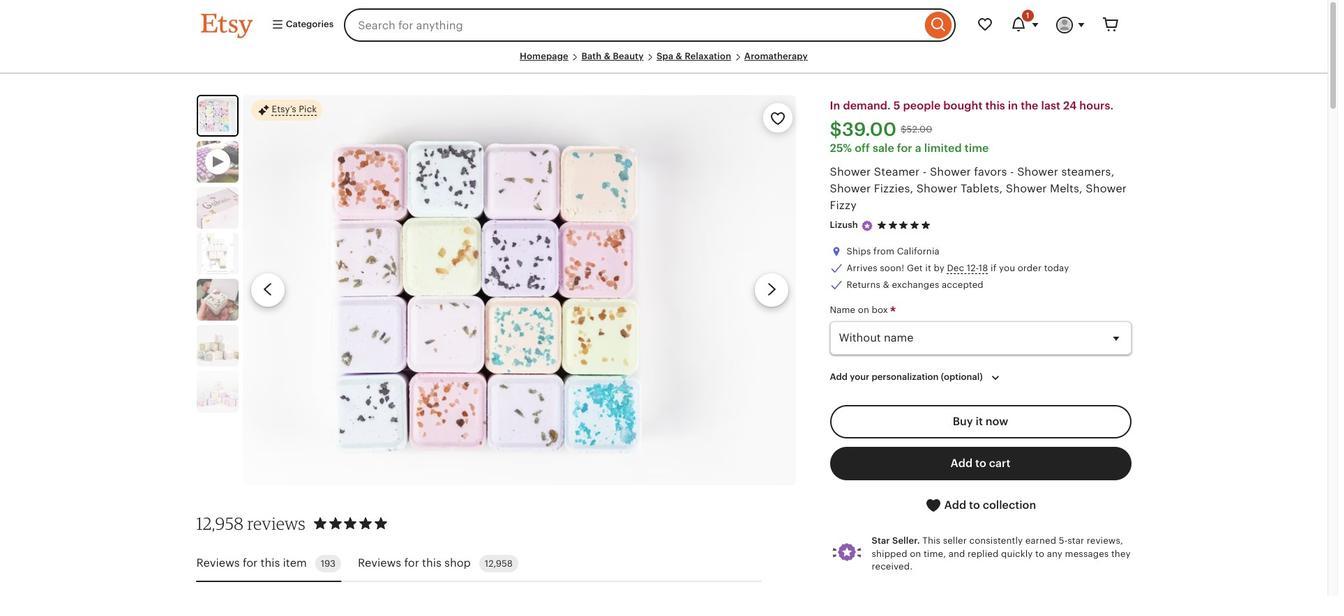 Task type: describe. For each thing, give the bounding box(es) containing it.
box
[[872, 305, 888, 316]]

ships from california
[[847, 246, 940, 257]]

tablets,
[[961, 182, 1003, 196]]

categories
[[284, 19, 334, 30]]

etsy's pick button
[[251, 99, 323, 122]]

aromatherapy link
[[744, 51, 808, 61]]

shower steamer shower favors shower steamers shower image 2 image
[[196, 187, 238, 229]]

received.
[[872, 561, 913, 572]]

personalization
[[872, 372, 939, 383]]

for for reviews for this item
[[243, 557, 258, 570]]

add for add your personalization (optional)
[[830, 372, 848, 383]]

2 horizontal spatial this
[[986, 99, 1005, 112]]

star
[[1068, 536, 1084, 547]]

24
[[1063, 99, 1077, 112]]

spa & relaxation link
[[657, 51, 731, 61]]

messages
[[1065, 549, 1109, 559]]

for for reviews for this shop
[[404, 557, 419, 570]]

star_seller image
[[861, 220, 873, 232]]

categories banner
[[175, 0, 1152, 50]]

off
[[855, 142, 870, 155]]

reviews,
[[1087, 536, 1123, 547]]

Search for anything text field
[[344, 8, 921, 42]]

seller.
[[892, 536, 920, 547]]

$52.00
[[901, 124, 932, 134]]

demand.
[[843, 99, 891, 112]]

reviews for reviews for this shop
[[358, 557, 401, 570]]

buy
[[953, 415, 973, 428]]

consistently
[[969, 536, 1023, 547]]

item
[[283, 557, 307, 570]]

and
[[949, 549, 965, 559]]

hours.
[[1080, 99, 1114, 112]]

add for add to cart
[[951, 457, 973, 470]]

sale
[[873, 142, 894, 155]]

add your personalization (optional) button
[[819, 363, 1014, 392]]

fizzy
[[830, 199, 857, 212]]

homepage link
[[520, 51, 569, 61]]

$39.00
[[830, 119, 897, 140]]

buy it now
[[953, 415, 1008, 428]]

18
[[979, 263, 988, 274]]

fizzies,
[[874, 182, 914, 196]]

your
[[850, 372, 870, 383]]

favors
[[974, 166, 1007, 179]]

add for add to collection
[[944, 499, 966, 512]]

5
[[894, 99, 901, 112]]

to for cart
[[975, 457, 986, 470]]

in
[[830, 99, 840, 112]]

pick
[[299, 104, 317, 115]]

bath
[[581, 51, 602, 61]]

add to cart
[[951, 457, 1011, 470]]

from
[[874, 246, 895, 257]]

name
[[830, 305, 856, 316]]

arrives
[[847, 263, 878, 274]]

in demand. 5 people bought this in the last 24 hours.
[[830, 99, 1114, 112]]

1
[[1026, 11, 1030, 20]]

name on box
[[830, 305, 891, 316]]

returns & exchanges accepted
[[847, 280, 984, 290]]

star seller.
[[872, 536, 920, 547]]

reviews for this item
[[196, 557, 307, 570]]

spa & relaxation
[[657, 51, 731, 61]]

12-
[[967, 263, 979, 274]]

star
[[872, 536, 890, 547]]

1 button
[[1002, 8, 1048, 42]]

none search field inside categories banner
[[344, 8, 956, 42]]

add to collection button
[[830, 489, 1131, 523]]

etsy's pick
[[272, 104, 317, 115]]

$39.00 $52.00
[[830, 119, 932, 140]]

lizush
[[830, 220, 858, 231]]

arrives soon! get it by dec 12-18 if you order today
[[847, 263, 1069, 274]]

12,958 reviews
[[196, 513, 306, 534]]

add to collection
[[942, 499, 1036, 512]]

earned
[[1026, 536, 1056, 547]]

you
[[999, 263, 1015, 274]]



Task type: locate. For each thing, give the bounding box(es) containing it.
0 horizontal spatial &
[[604, 51, 611, 61]]

2 horizontal spatial for
[[897, 142, 913, 155]]

homepage
[[520, 51, 569, 61]]

2 - from the left
[[1010, 166, 1014, 179]]

0 horizontal spatial reviews
[[196, 557, 240, 570]]

shop
[[445, 557, 471, 570]]

to inside the this seller consistently earned 5-star reviews, shipped on time, and replied quickly to any messages they received.
[[1035, 549, 1045, 559]]

reviews right 193
[[358, 557, 401, 570]]

returns
[[847, 280, 881, 290]]

1 - from the left
[[923, 166, 927, 179]]

0 vertical spatial to
[[975, 457, 986, 470]]

on down seller.
[[910, 549, 921, 559]]

1 horizontal spatial -
[[1010, 166, 1014, 179]]

add left your
[[830, 372, 848, 383]]

on inside the this seller consistently earned 5-star reviews, shipped on time, and replied quickly to any messages they received.
[[910, 549, 921, 559]]

reviews down the "12,958 reviews"
[[196, 557, 240, 570]]

by
[[934, 263, 945, 274]]

shower
[[830, 166, 871, 179], [930, 166, 971, 179], [1017, 166, 1058, 179], [830, 182, 871, 196], [917, 182, 958, 196], [1006, 182, 1047, 196], [1086, 182, 1127, 196]]

menu bar containing homepage
[[201, 50, 1127, 74]]

add inside add to cart button
[[951, 457, 973, 470]]

on
[[858, 305, 869, 316], [910, 549, 921, 559]]

this
[[923, 536, 941, 547]]

steamers,
[[1062, 166, 1115, 179]]

1 vertical spatial to
[[969, 499, 980, 512]]

12,958 right shop
[[485, 559, 513, 569]]

a
[[915, 142, 922, 155]]

add up seller
[[944, 499, 966, 512]]

1 horizontal spatial this
[[422, 557, 442, 570]]

it inside button
[[976, 415, 983, 428]]

it right buy
[[976, 415, 983, 428]]

to inside add to collection button
[[969, 499, 980, 512]]

this left shop
[[422, 557, 442, 570]]

& for returns
[[883, 280, 889, 290]]

shower steamers, bath bombs, gift set, gift for mom, all-natural spa gift, party favors image
[[243, 95, 796, 485], [198, 96, 237, 135], [196, 233, 238, 275], [196, 279, 238, 321], [196, 325, 238, 367], [196, 371, 238, 413]]

(optional)
[[941, 372, 983, 383]]

& right spa
[[676, 51, 682, 61]]

to for collection
[[969, 499, 980, 512]]

on left box
[[858, 305, 869, 316]]

1 vertical spatial on
[[910, 549, 921, 559]]

this
[[986, 99, 1005, 112], [261, 557, 280, 570], [422, 557, 442, 570]]

0 horizontal spatial this
[[261, 557, 280, 570]]

shipped
[[872, 549, 908, 559]]

1 reviews from the left
[[196, 557, 240, 570]]

0 vertical spatial on
[[858, 305, 869, 316]]

& for spa
[[676, 51, 682, 61]]

soon! get
[[880, 263, 923, 274]]

- right steamer
[[923, 166, 927, 179]]

this for reviews for this shop
[[422, 557, 442, 570]]

1 vertical spatial add
[[951, 457, 973, 470]]

1 horizontal spatial 12,958
[[485, 559, 513, 569]]

bath & beauty
[[581, 51, 644, 61]]

25% off sale for a limited time
[[830, 142, 989, 155]]

to inside add to cart button
[[975, 457, 986, 470]]

for
[[897, 142, 913, 155], [243, 557, 258, 570], [404, 557, 419, 570]]

1 horizontal spatial for
[[404, 557, 419, 570]]

they
[[1111, 549, 1131, 559]]

buy it now button
[[830, 405, 1131, 439]]

193
[[321, 559, 336, 569]]

to left the "cart"
[[975, 457, 986, 470]]

time,
[[924, 549, 946, 559]]

1 vertical spatial 12,958
[[485, 559, 513, 569]]

this for reviews for this item
[[261, 557, 280, 570]]

0 horizontal spatial -
[[923, 166, 927, 179]]

to left 'collection'
[[969, 499, 980, 512]]

lizush link
[[830, 220, 858, 231]]

today
[[1044, 263, 1069, 274]]

in
[[1008, 99, 1018, 112]]

to down earned
[[1035, 549, 1045, 559]]

2 vertical spatial add
[[944, 499, 966, 512]]

time
[[965, 142, 989, 155]]

5-
[[1059, 536, 1068, 547]]

12,958 for 12,958 reviews
[[196, 513, 244, 534]]

seller
[[943, 536, 967, 547]]

0 vertical spatial add
[[830, 372, 848, 383]]

steamer
[[874, 166, 920, 179]]

exchanges
[[892, 280, 939, 290]]

reviews
[[247, 513, 306, 534]]

0 vertical spatial it
[[925, 263, 931, 274]]

etsy's
[[272, 104, 296, 115]]

if
[[991, 263, 997, 274]]

1 horizontal spatial &
[[676, 51, 682, 61]]

1 horizontal spatial it
[[976, 415, 983, 428]]

add inside add your personalization (optional) dropdown button
[[830, 372, 848, 383]]

1 vertical spatial it
[[976, 415, 983, 428]]

for down the "12,958 reviews"
[[243, 557, 258, 570]]

this left item
[[261, 557, 280, 570]]

25%
[[830, 142, 852, 155]]

it
[[925, 263, 931, 274], [976, 415, 983, 428]]

reviews for this shop
[[358, 557, 471, 570]]

ships
[[847, 246, 871, 257]]

categories button
[[261, 13, 340, 38]]

shower steamer - shower favors - shower steamers, shower fizzies, shower tablets, shower melts, shower fizzy
[[830, 166, 1127, 212]]

spa
[[657, 51, 674, 61]]

people
[[903, 99, 941, 112]]

the
[[1021, 99, 1039, 112]]

& right bath
[[604, 51, 611, 61]]

beauty
[[613, 51, 644, 61]]

replied
[[968, 549, 999, 559]]

& for bath
[[604, 51, 611, 61]]

reviews
[[196, 557, 240, 570], [358, 557, 401, 570]]

this left in
[[986, 99, 1005, 112]]

2 reviews from the left
[[358, 557, 401, 570]]

add your personalization (optional)
[[830, 372, 983, 383]]

bought
[[944, 99, 983, 112]]

for left shop
[[404, 557, 419, 570]]

reviews for reviews for this item
[[196, 557, 240, 570]]

12,958 for 12,958
[[485, 559, 513, 569]]

add left the "cart"
[[951, 457, 973, 470]]

menu bar
[[201, 50, 1127, 74]]

limited
[[924, 142, 962, 155]]

0 horizontal spatial it
[[925, 263, 931, 274]]

aromatherapy
[[744, 51, 808, 61]]

now
[[986, 415, 1008, 428]]

add to cart button
[[830, 447, 1131, 480]]

None search field
[[344, 8, 956, 42]]

tab list containing reviews for this item
[[196, 547, 762, 582]]

tab list
[[196, 547, 762, 582]]

& right "returns"
[[883, 280, 889, 290]]

2 vertical spatial to
[[1035, 549, 1045, 559]]

0 vertical spatial 12,958
[[196, 513, 244, 534]]

this seller consistently earned 5-star reviews, shipped on time, and replied quickly to any messages they received.
[[872, 536, 1131, 572]]

bath & beauty link
[[581, 51, 644, 61]]

2 horizontal spatial &
[[883, 280, 889, 290]]

dec
[[947, 263, 964, 274]]

-
[[923, 166, 927, 179], [1010, 166, 1014, 179]]

12,958 up "reviews for this item"
[[196, 513, 244, 534]]

1 horizontal spatial reviews
[[358, 557, 401, 570]]

relaxation
[[685, 51, 731, 61]]

add inside add to collection button
[[944, 499, 966, 512]]

it left by
[[925, 263, 931, 274]]

- right favors
[[1010, 166, 1014, 179]]

california
[[897, 246, 940, 257]]

0 horizontal spatial 12,958
[[196, 513, 244, 534]]

melts,
[[1050, 182, 1083, 196]]

0 horizontal spatial on
[[858, 305, 869, 316]]

last
[[1041, 99, 1061, 112]]

for left a
[[897, 142, 913, 155]]

accepted
[[942, 280, 984, 290]]

0 horizontal spatial for
[[243, 557, 258, 570]]

1 horizontal spatial on
[[910, 549, 921, 559]]

order
[[1018, 263, 1042, 274]]

cart
[[989, 457, 1011, 470]]



Task type: vqa. For each thing, say whether or not it's contained in the screenshot.
the Add your personalization (optional)
yes



